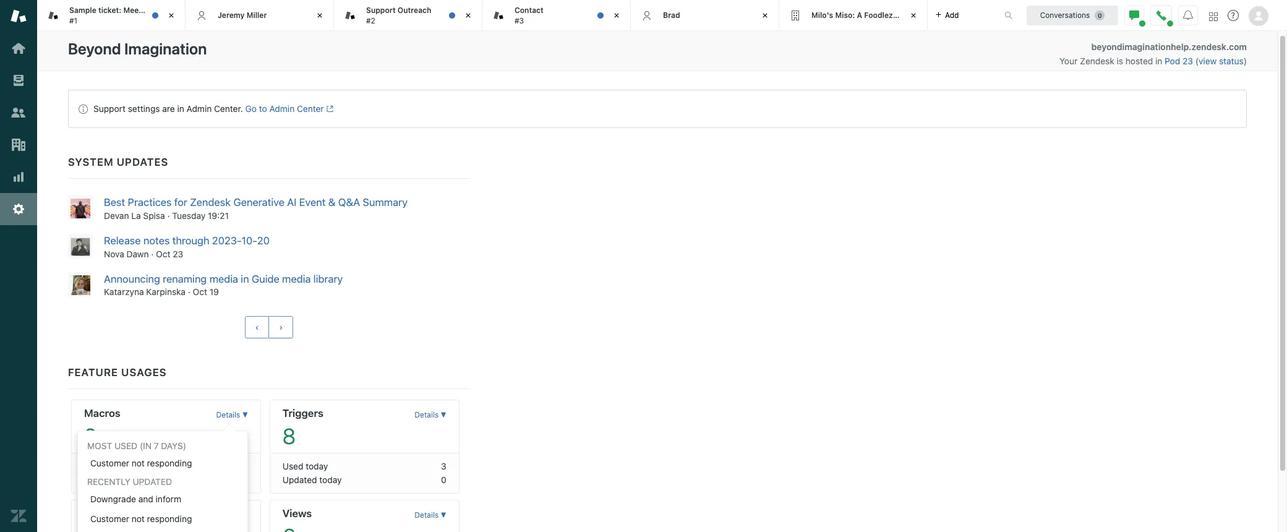 Task type: locate. For each thing, give the bounding box(es) containing it.
1 horizontal spatial media
[[282, 273, 311, 285]]

0 horizontal spatial support
[[93, 103, 126, 114]]

1 horizontal spatial close image
[[908, 9, 920, 22]]

customer not responding link down inform
[[78, 509, 247, 529]]

0 vertical spatial in
[[1156, 56, 1163, 66]]

updated today up downgrade
[[84, 475, 143, 485]]

tab containing contact
[[483, 0, 631, 31]]

23 left ( at right top
[[1183, 56, 1193, 66]]

1 customer not responding link from the top
[[78, 454, 247, 474]]

▼ up 1
[[242, 410, 248, 420]]

1 horizontal spatial used today
[[283, 461, 328, 472]]

responding down the days)
[[147, 458, 192, 469]]

contact
[[515, 6, 544, 15]]

tab containing sample ticket: meet the ticket
[[37, 0, 186, 31]]

0 down 3 at bottom
[[441, 475, 447, 485]]

2 0 from the left
[[441, 475, 447, 485]]

updated today up views
[[283, 475, 342, 485]]

beyond
[[68, 40, 121, 58]]

20
[[257, 234, 270, 247]]

zendesk for is
[[1080, 56, 1115, 66]]

the
[[144, 6, 156, 15]]

not
[[132, 458, 145, 469], [132, 514, 145, 524]]

1 horizontal spatial support
[[366, 6, 396, 15]]

customer up recently
[[90, 458, 129, 469]]

0 vertical spatial customer not responding link
[[78, 454, 247, 474]]

1 vertical spatial support
[[93, 103, 126, 114]]

center.
[[214, 103, 243, 114]]

1 horizontal spatial zendesk
[[1080, 56, 1115, 66]]

)
[[1244, 56, 1247, 66]]

1 not from the top
[[132, 458, 145, 469]]

announcing
[[104, 273, 160, 285]]

updated today for macros
[[84, 475, 143, 485]]

1 responding from the top
[[147, 458, 192, 469]]

0 vertical spatial oct
[[156, 248, 171, 259]]

admin left 'center.' on the left
[[187, 103, 212, 114]]

2 updated from the left
[[283, 475, 317, 485]]

updated up downgrade
[[84, 475, 119, 485]]

23 down release notes through 2023-10-20 at the left of the page
[[173, 248, 183, 259]]

and
[[138, 494, 153, 504]]

1 horizontal spatial oct
[[193, 287, 207, 297]]

not down most used (in 7 days)
[[132, 458, 145, 469]]

support left settings
[[93, 103, 126, 114]]

details for 8
[[415, 410, 439, 420]]

zendesk
[[1080, 56, 1115, 66], [190, 196, 231, 209]]

in inside status
[[177, 103, 184, 114]]

1 tab from the left
[[37, 0, 186, 31]]

not for first customer not responding link from the bottom
[[132, 514, 145, 524]]

#3
[[515, 16, 524, 25]]

support
[[366, 6, 396, 15], [93, 103, 126, 114]]

customer not responding down most used (in 7 days)
[[90, 458, 192, 469]]

1 horizontal spatial used
[[283, 461, 303, 472]]

0 vertical spatial not
[[132, 458, 145, 469]]

0 horizontal spatial used today
[[84, 461, 130, 472]]

2 responding from the top
[[147, 514, 192, 524]]

1 close image from the left
[[314, 9, 326, 22]]

2 customer not responding link from the top
[[78, 509, 247, 529]]

best practices for zendesk generative ai event & q&a summary
[[104, 196, 408, 209]]

customer not responding link down "7"
[[78, 454, 247, 474]]

› button
[[269, 316, 294, 339]]

used today
[[84, 461, 130, 472], [283, 461, 328, 472]]

ticket:
[[98, 6, 121, 15]]

pod
[[1165, 56, 1181, 66]]

1 horizontal spatial updated
[[283, 475, 317, 485]]

0 vertical spatial zendesk
[[1080, 56, 1115, 66]]

4 close image from the left
[[759, 9, 772, 22]]

renaming
[[163, 273, 207, 285]]

admin right to
[[269, 103, 295, 114]]

oct for notes
[[156, 248, 171, 259]]

7
[[154, 441, 159, 451]]

get help image
[[1228, 10, 1239, 21]]

notifications image
[[1184, 10, 1194, 20]]

19:21
[[208, 210, 229, 221]]

beyond imagination
[[68, 40, 207, 58]]

in left guide
[[241, 273, 249, 285]]

updated today
[[84, 475, 143, 485], [283, 475, 342, 485]]

2 vertical spatial in
[[241, 273, 249, 285]]

meet
[[123, 6, 142, 15]]

support up #2
[[366, 6, 396, 15]]

2 used from the left
[[283, 461, 303, 472]]

2 horizontal spatial in
[[1156, 56, 1163, 66]]

ticket
[[158, 6, 178, 15]]

1 used today from the left
[[84, 461, 130, 472]]

media right guide
[[282, 273, 311, 285]]

support outreach #2
[[366, 6, 431, 25]]

▼ down 1
[[242, 511, 248, 520]]

1 vertical spatial not
[[132, 514, 145, 524]]

2 used today from the left
[[283, 461, 328, 472]]

1 horizontal spatial 0
[[441, 475, 447, 485]]

0 horizontal spatial updated today
[[84, 475, 143, 485]]

milo's miso: a foodlez subsidiary tab
[[780, 0, 934, 31]]

3 tab from the left
[[483, 0, 631, 31]]

▼ up 3 at bottom
[[441, 410, 447, 420]]

triggers
[[283, 407, 323, 420]]

tuesday
[[172, 210, 206, 221]]

updates
[[117, 156, 168, 168]]

oct down notes
[[156, 248, 171, 259]]

0 horizontal spatial zendesk
[[190, 196, 231, 209]]

0
[[243, 475, 248, 485], [441, 475, 447, 485]]

0 vertical spatial customer
[[90, 458, 129, 469]]

tab
[[37, 0, 186, 31], [334, 0, 483, 31], [483, 0, 631, 31]]

0 down 1
[[243, 475, 248, 485]]

event
[[299, 196, 326, 209]]

most used (in 7 days)
[[87, 441, 186, 451]]

not down downgrade and inform
[[132, 514, 145, 524]]

1 0 from the left
[[243, 475, 248, 485]]

responding for first customer not responding link from the bottom
[[147, 514, 192, 524]]

used today up recently
[[84, 461, 130, 472]]

2 updated today from the left
[[283, 475, 342, 485]]

updated up views
[[283, 475, 317, 485]]

close image
[[314, 9, 326, 22], [462, 9, 475, 22], [611, 9, 623, 22], [759, 9, 772, 22]]

1 updated today from the left
[[84, 475, 143, 485]]

used today down "8"
[[283, 461, 328, 472]]

0 horizontal spatial 23
[[173, 248, 183, 259]]

in for announcing renaming media in guide media library
[[241, 273, 249, 285]]

customer not responding
[[90, 458, 192, 469], [90, 514, 192, 524]]

1 horizontal spatial admin
[[269, 103, 295, 114]]

used
[[84, 461, 105, 472], [283, 461, 303, 472]]

updated
[[84, 475, 119, 485], [283, 475, 317, 485]]

nova dawn
[[104, 248, 149, 259]]

close image left #3
[[462, 9, 475, 22]]

close image left #2
[[314, 9, 326, 22]]

customer down downgrade
[[90, 514, 129, 524]]

sample ticket: meet the ticket #1
[[69, 6, 178, 25]]

0 horizontal spatial close image
[[165, 9, 178, 22]]

in
[[1156, 56, 1163, 66], [177, 103, 184, 114], [241, 273, 249, 285]]

today
[[107, 461, 130, 472], [306, 461, 328, 472], [121, 475, 143, 485], [319, 475, 342, 485]]

0 horizontal spatial used
[[84, 461, 105, 472]]

1 updated from the left
[[84, 475, 119, 485]]

details ▼ up 1
[[216, 410, 248, 420]]

▼ inside ▼ link
[[242, 511, 248, 520]]

1 vertical spatial responding
[[147, 514, 192, 524]]

2 not from the top
[[132, 514, 145, 524]]

support inside support outreach #2
[[366, 6, 396, 15]]

go to admin center
[[245, 103, 324, 114]]

2 customer not responding from the top
[[90, 514, 192, 524]]

recently
[[87, 477, 130, 487]]

responding down inform
[[147, 514, 192, 524]]

your
[[1060, 56, 1078, 66]]

close image left brad on the right top
[[611, 9, 623, 22]]

customer not responding down and
[[90, 514, 192, 524]]

used down "8"
[[283, 461, 303, 472]]

tuesday 19:21
[[172, 210, 229, 221]]

▼ down 3 at bottom
[[441, 511, 447, 520]]

1 media from the left
[[209, 273, 238, 285]]

sample
[[69, 6, 96, 15]]

system updates
[[68, 156, 168, 168]]

0 vertical spatial responding
[[147, 458, 192, 469]]

reporting image
[[11, 169, 27, 185]]

2 media from the left
[[282, 273, 311, 285]]

foodlez
[[864, 10, 893, 20]]

1 horizontal spatial in
[[241, 273, 249, 285]]

conversations
[[1040, 10, 1090, 19]]

center
[[297, 103, 324, 114]]

zendesk left is at the right
[[1080, 56, 1115, 66]]

customer
[[90, 458, 129, 469], [90, 514, 129, 524]]

dawn
[[127, 248, 149, 259]]

1 close image from the left
[[165, 9, 178, 22]]

status
[[68, 90, 1247, 128]]

jeremy
[[218, 10, 245, 20]]

details
[[216, 410, 240, 420], [415, 410, 439, 420], [415, 511, 439, 520]]

feature usages
[[68, 367, 167, 379]]

tabs tab list
[[37, 0, 992, 31]]

details ▼ up 3 at bottom
[[415, 410, 447, 420]]

view
[[1199, 56, 1217, 66]]

1 vertical spatial customer
[[90, 514, 129, 524]]

in left pod
[[1156, 56, 1163, 66]]

0 horizontal spatial oct
[[156, 248, 171, 259]]

▼ link
[[216, 504, 248, 527]]

zendesk inside beyondimaginationhelp .zendesk.com your zendesk is hosted in pod 23 ( view status )
[[1080, 56, 1115, 66]]

0 vertical spatial support
[[366, 6, 396, 15]]

in for support settings are in admin center.
[[177, 103, 184, 114]]

0 horizontal spatial 0
[[243, 475, 248, 485]]

1 horizontal spatial 23
[[1183, 56, 1193, 66]]

2 tab from the left
[[334, 0, 483, 31]]

0 horizontal spatial media
[[209, 273, 238, 285]]

button displays agent's chat status as online. image
[[1130, 10, 1140, 20]]

0 horizontal spatial updated
[[84, 475, 119, 485]]

media up 19
[[209, 273, 238, 285]]

1 vertical spatial customer not responding
[[90, 514, 192, 524]]

downgrade and inform link
[[78, 490, 247, 509]]

close image right the
[[165, 9, 178, 22]]

zendesk support image
[[11, 8, 27, 24]]

conversations button
[[1027, 5, 1119, 25]]

2 close image from the left
[[908, 9, 920, 22]]

1 vertical spatial customer not responding link
[[78, 509, 247, 529]]

katarzyna
[[104, 287, 144, 297]]

2 close image from the left
[[462, 9, 475, 22]]

get started image
[[11, 40, 27, 56]]

1 used from the left
[[84, 461, 105, 472]]

close image left add popup button
[[908, 9, 920, 22]]

is
[[1117, 56, 1124, 66]]

0 vertical spatial 23
[[1183, 56, 1193, 66]]

1 vertical spatial oct
[[193, 287, 207, 297]]

0 horizontal spatial admin
[[187, 103, 212, 114]]

oct for renaming
[[193, 287, 207, 297]]

days)
[[161, 441, 186, 451]]

3 close image from the left
[[611, 9, 623, 22]]

0 vertical spatial customer not responding
[[90, 458, 192, 469]]

imagination
[[124, 40, 207, 58]]

close image left milo's
[[759, 9, 772, 22]]

hosted
[[1126, 56, 1153, 66]]

devan la spisa
[[104, 210, 165, 221]]

0 for 8
[[441, 475, 447, 485]]

close image inside milo's miso: a foodlez subsidiary tab
[[908, 9, 920, 22]]

nova
[[104, 248, 124, 259]]

subsidiary
[[895, 10, 934, 20]]

1 horizontal spatial updated today
[[283, 475, 342, 485]]

2023-
[[212, 234, 242, 247]]

used today for macros
[[84, 461, 130, 472]]

1 vertical spatial in
[[177, 103, 184, 114]]

close image
[[165, 9, 178, 22], [908, 9, 920, 22]]

oct left 19
[[193, 287, 207, 297]]

2 admin from the left
[[269, 103, 295, 114]]

add
[[945, 10, 959, 19]]

oct
[[156, 248, 171, 259], [193, 287, 207, 297]]

1 vertical spatial zendesk
[[190, 196, 231, 209]]

used up recently
[[84, 461, 105, 472]]

0 horizontal spatial in
[[177, 103, 184, 114]]

triggers 8
[[283, 407, 323, 449]]

zendesk up 19:21
[[190, 196, 231, 209]]

in right are
[[177, 103, 184, 114]]



Task type: describe. For each thing, give the bounding box(es) containing it.
2 customer from the top
[[90, 514, 129, 524]]

katarzyna karpinska
[[104, 287, 186, 297]]

close image inside tab
[[165, 9, 178, 22]]

settings
[[128, 103, 160, 114]]

status containing support settings are in admin center.
[[68, 90, 1247, 128]]

support for support outreach #2
[[366, 6, 396, 15]]

generative
[[233, 196, 285, 209]]

2
[[84, 423, 97, 449]]

contact #3
[[515, 6, 544, 25]]

customers image
[[11, 105, 27, 121]]

0 for macros
[[243, 475, 248, 485]]

view status link
[[1199, 56, 1244, 66]]

used for 8
[[283, 461, 303, 472]]

‹ button
[[245, 316, 270, 339]]

organizations image
[[11, 137, 27, 153]]

macros 2
[[84, 407, 121, 449]]

23 inside beyondimaginationhelp .zendesk.com your zendesk is hosted in pod 23 ( view status )
[[1183, 56, 1193, 66]]

milo's
[[812, 10, 834, 20]]

outreach
[[398, 6, 431, 15]]

1 customer not responding from the top
[[90, 458, 192, 469]]

support for support settings are in admin center.
[[93, 103, 126, 114]]

updated today for 8
[[283, 475, 342, 485]]

summary
[[363, 196, 408, 209]]

miller
[[247, 10, 267, 20]]

updated for macros
[[84, 475, 119, 485]]

miso:
[[836, 10, 855, 20]]

best
[[104, 196, 125, 209]]

zendesk products image
[[1210, 12, 1218, 21]]

&
[[328, 196, 336, 209]]

close image inside brad tab
[[759, 9, 772, 22]]

macros
[[84, 407, 121, 420]]

oct 19
[[193, 287, 219, 297]]

brad
[[663, 10, 680, 20]]

usages
[[121, 367, 167, 379]]

details ▼ for 8
[[415, 410, 447, 420]]

close image inside jeremy miller tab
[[314, 9, 326, 22]]

jeremy miller
[[218, 10, 267, 20]]

views
[[283, 508, 312, 520]]

updated
[[133, 477, 172, 487]]

milo's miso: a foodlez subsidiary
[[812, 10, 934, 20]]

19
[[210, 287, 219, 297]]

.zendesk.com
[[1189, 41, 1247, 52]]

pod 23 link
[[1165, 56, 1196, 66]]

10-
[[242, 234, 257, 247]]

support settings are in admin center.
[[93, 103, 243, 114]]

la
[[131, 210, 141, 221]]

beyondimaginationhelp .zendesk.com your zendesk is hosted in pod 23 ( view status )
[[1060, 41, 1247, 66]]

q&a
[[338, 196, 360, 209]]

for
[[174, 196, 187, 209]]

practices
[[128, 196, 172, 209]]

‹
[[255, 323, 259, 332]]

ai
[[287, 196, 297, 209]]

go to admin center link
[[245, 103, 333, 114]]

admin image
[[11, 201, 27, 217]]

1 admin from the left
[[187, 103, 212, 114]]

used for macros
[[84, 461, 105, 472]]

add button
[[928, 0, 967, 30]]

used
[[114, 441, 137, 451]]

details ▼ down 3 at bottom
[[415, 511, 447, 520]]

responding for second customer not responding link from the bottom of the page
[[147, 458, 192, 469]]

through
[[172, 234, 209, 247]]

feature
[[68, 367, 118, 379]]

devan
[[104, 210, 129, 221]]

release
[[104, 234, 141, 247]]

most
[[87, 441, 112, 451]]

(opens in a new tab) image
[[324, 105, 333, 113]]

tab containing support outreach
[[334, 0, 483, 31]]

downgrade
[[90, 494, 136, 504]]

1 vertical spatial 23
[[173, 248, 183, 259]]

library
[[314, 273, 343, 285]]

8
[[283, 423, 296, 449]]

updated for 8
[[283, 475, 317, 485]]

#2
[[366, 16, 375, 25]]

details for macros
[[216, 410, 240, 420]]

(in
[[140, 441, 152, 451]]

spisa
[[143, 210, 165, 221]]

zendesk image
[[11, 508, 27, 524]]

release notes through 2023-10-20
[[104, 234, 270, 247]]

status
[[1220, 56, 1244, 66]]

(
[[1196, 56, 1199, 66]]

notes
[[143, 234, 170, 247]]

views image
[[11, 72, 27, 88]]

karpinska
[[146, 287, 186, 297]]

are
[[162, 103, 175, 114]]

in inside beyondimaginationhelp .zendesk.com your zendesk is hosted in pod 23 ( view status )
[[1156, 56, 1163, 66]]

jeremy miller tab
[[186, 0, 334, 31]]

a
[[857, 10, 863, 20]]

details ▼ for macros
[[216, 410, 248, 420]]

3
[[441, 461, 447, 472]]

brad tab
[[631, 0, 780, 31]]

not for second customer not responding link from the bottom of the page
[[132, 458, 145, 469]]

downgrade and inform
[[90, 494, 181, 504]]

zendesk for generative
[[190, 196, 231, 209]]

oct 23
[[156, 248, 183, 259]]

system
[[68, 156, 114, 168]]

1 customer from the top
[[90, 458, 129, 469]]

main element
[[0, 0, 37, 532]]

beyondimaginationhelp
[[1092, 41, 1189, 52]]

1
[[244, 461, 248, 472]]

to
[[259, 103, 267, 114]]

used today for 8
[[283, 461, 328, 472]]



Task type: vqa. For each thing, say whether or not it's contained in the screenshot.
Close
no



